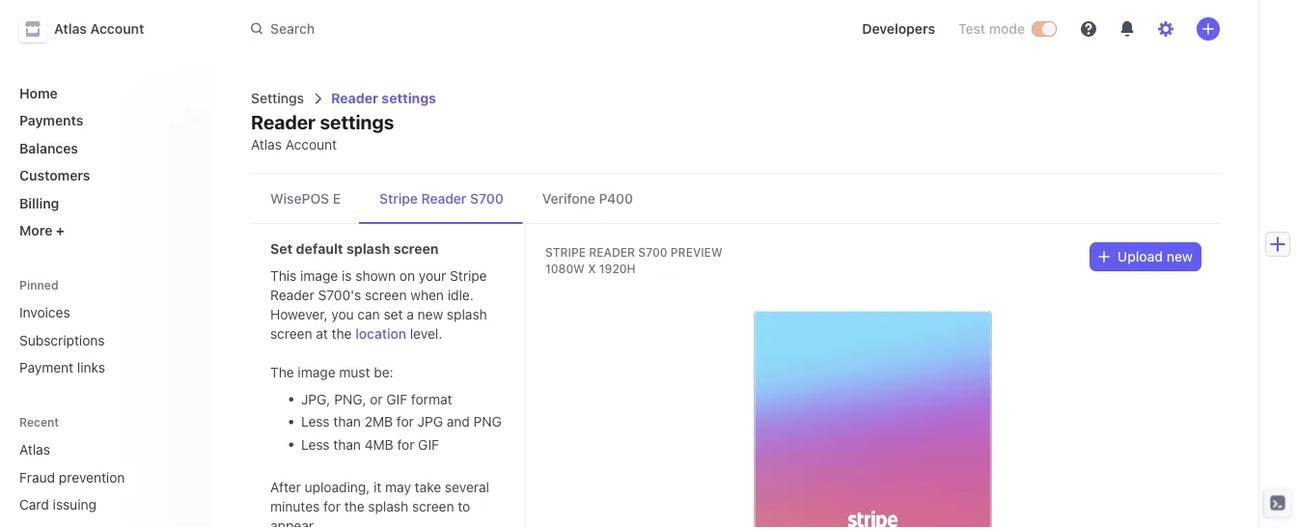Task type: describe. For each thing, give the bounding box(es) containing it.
pinned element
[[12, 297, 197, 383]]

location level.
[[356, 326, 443, 342]]

payment links
[[19, 360, 105, 376]]

several
[[445, 479, 490, 495]]

be:
[[374, 365, 394, 380]]

+
[[56, 223, 65, 238]]

more
[[19, 223, 52, 238]]

balances link
[[12, 132, 197, 164]]

account inside button
[[90, 21, 144, 37]]

2mb
[[365, 414, 393, 430]]

or
[[370, 391, 383, 407]]

settings for reader settings atlas account
[[320, 110, 394, 133]]

you
[[331, 307, 354, 323]]

is
[[342, 268, 352, 284]]

invoices
[[19, 305, 70, 321]]

1 less from the top
[[301, 414, 330, 430]]

card issuing link
[[12, 489, 170, 520]]

1 vertical spatial for
[[397, 436, 415, 452]]

more +
[[19, 223, 65, 238]]

reader up 'reader settings atlas account'
[[331, 90, 378, 106]]

atlas account button
[[19, 15, 164, 42]]

reader inside this image is shown on your stripe reader s700's screen when idle. however, you can set a new splash screen at the
[[270, 287, 314, 303]]

can
[[358, 307, 380, 323]]

payment
[[19, 360, 73, 376]]

stripe reader s700 button
[[360, 174, 523, 224]]

a
[[407, 307, 414, 323]]

billing
[[19, 195, 59, 211]]

default
[[296, 241, 343, 257]]

stripe for stripe reader s700
[[380, 191, 418, 207]]

search
[[270, 21, 315, 36]]

take
[[415, 479, 441, 495]]

minutes
[[270, 498, 320, 514]]

s700's
[[318, 287, 361, 303]]

this image is shown on your stripe reader s700's screen when idle. however, you can set a new splash screen at the
[[270, 268, 487, 342]]

reader settings
[[331, 90, 436, 106]]

image for this
[[300, 268, 338, 284]]

atlas for atlas account
[[54, 21, 87, 37]]

wisepos e button
[[251, 174, 360, 224]]

recent element
[[0, 434, 212, 527]]

your
[[419, 268, 446, 284]]

level.
[[410, 326, 443, 342]]

after
[[270, 479, 301, 495]]

jpg
[[418, 414, 443, 430]]

balances
[[19, 140, 78, 156]]

atlas link
[[12, 434, 170, 465]]

home
[[19, 85, 58, 101]]

reader settings atlas account
[[251, 110, 394, 153]]

may
[[385, 479, 411, 495]]

fraud prevention
[[19, 469, 125, 485]]

subscriptions link
[[12, 324, 197, 356]]

set
[[270, 241, 293, 257]]

after uploading, it may take several minutes for the splash screen to appear.
[[270, 479, 490, 527]]

1 vertical spatial gif
[[418, 436, 439, 452]]

reader inside button
[[421, 191, 467, 207]]

card issuing
[[19, 497, 96, 513]]

svg image
[[1099, 251, 1110, 263]]

Search search field
[[239, 11, 784, 47]]

for inside after uploading, it may take several minutes for the splash screen to appear.
[[323, 498, 341, 514]]

atlas inside 'reader settings atlas account'
[[251, 137, 282, 153]]

location
[[356, 326, 407, 342]]

test
[[959, 21, 986, 37]]

fraud prevention link
[[12, 462, 170, 493]]

it
[[374, 479, 382, 495]]

splash inside this image is shown on your stripe reader s700's screen when idle. however, you can set a new splash screen at the
[[447, 307, 487, 323]]

the image must be:
[[270, 365, 394, 380]]

set default splash screen
[[270, 241, 439, 257]]

0 vertical spatial splash
[[347, 241, 390, 257]]

the inside this image is shown on your stripe reader s700's screen when idle. however, you can set a new splash screen at the
[[332, 326, 352, 342]]

set
[[384, 307, 403, 323]]

screen up set at the left bottom of the page
[[365, 287, 407, 303]]

developers
[[863, 21, 936, 37]]

jpg, png, or gif format less than 2mb for jpg and png less than 4mb for gif
[[301, 391, 502, 452]]

new inside this image is shown on your stripe reader s700's screen when idle. however, you can set a new splash screen at the
[[418, 307, 443, 323]]

upload
[[1118, 249, 1164, 265]]

links
[[77, 360, 105, 376]]

0 horizontal spatial gif
[[387, 391, 408, 407]]

test mode
[[959, 21, 1025, 37]]

issuing
[[53, 497, 96, 513]]

settings for reader settings
[[382, 90, 436, 106]]

invoices link
[[12, 297, 197, 328]]

recent navigation links element
[[0, 414, 212, 527]]

customers
[[19, 168, 90, 183]]

pinned
[[19, 278, 59, 292]]

appear.
[[270, 518, 317, 527]]

1920h
[[599, 262, 636, 275]]

4mb
[[365, 436, 394, 452]]

home link
[[12, 77, 197, 109]]

notifications image
[[1120, 21, 1136, 37]]

upload new
[[1118, 249, 1193, 265]]

customers link
[[12, 160, 197, 191]]

atlas for atlas link on the bottom left of the page
[[19, 442, 50, 458]]

1080w
[[546, 262, 585, 275]]

png,
[[334, 391, 366, 407]]

splash inside after uploading, it may take several minutes for the splash screen to appear.
[[368, 498, 409, 514]]

account inside 'reader settings atlas account'
[[286, 137, 337, 153]]



Task type: vqa. For each thing, say whether or not it's contained in the screenshot.
'BILLING' to the top
no



Task type: locate. For each thing, give the bounding box(es) containing it.
stripe for stripe reader s700 preview 1080w x 1920h
[[546, 245, 586, 259]]

than left 4mb in the bottom of the page
[[333, 436, 361, 452]]

1 horizontal spatial stripe
[[450, 268, 487, 284]]

splash down may
[[368, 498, 409, 514]]

new
[[1167, 249, 1193, 265], [418, 307, 443, 323]]

2 horizontal spatial stripe
[[546, 245, 586, 259]]

for
[[397, 414, 414, 430], [397, 436, 415, 452], [323, 498, 341, 514]]

prevention
[[59, 469, 125, 485]]

when
[[411, 287, 444, 303]]

for left jpg
[[397, 414, 414, 430]]

payments
[[19, 112, 83, 128]]

2 horizontal spatial atlas
[[251, 137, 282, 153]]

and
[[447, 414, 470, 430]]

p400
[[599, 191, 633, 207]]

help image
[[1081, 21, 1097, 37]]

0 vertical spatial new
[[1167, 249, 1193, 265]]

on
[[400, 268, 415, 284]]

account
[[90, 21, 144, 37], [286, 137, 337, 153]]

0 vertical spatial stripe
[[380, 191, 418, 207]]

0 horizontal spatial new
[[418, 307, 443, 323]]

image down default
[[300, 268, 338, 284]]

atlas account
[[54, 21, 144, 37]]

card
[[19, 497, 49, 513]]

1 horizontal spatial gif
[[418, 436, 439, 452]]

Search text field
[[239, 11, 784, 47]]

this
[[270, 268, 297, 284]]

1 vertical spatial account
[[286, 137, 337, 153]]

1 horizontal spatial s700
[[639, 245, 668, 259]]

image for the
[[298, 365, 336, 380]]

atlas down settings link
[[251, 137, 282, 153]]

pinned navigation links element
[[12, 277, 197, 383]]

recent
[[19, 415, 59, 429]]

atlas inside recent element
[[19, 442, 50, 458]]

the down uploading,
[[344, 498, 365, 514]]

s700 inside button
[[470, 191, 504, 207]]

verifone
[[542, 191, 596, 207]]

s700 for stripe reader s700 preview 1080w x 1920h
[[639, 245, 668, 259]]

must
[[339, 365, 370, 380]]

gif
[[387, 391, 408, 407], [418, 436, 439, 452]]

1 vertical spatial than
[[333, 436, 361, 452]]

splash up shown
[[347, 241, 390, 257]]

image up jpg,
[[298, 365, 336, 380]]

reader
[[331, 90, 378, 106], [251, 110, 316, 133], [421, 191, 467, 207], [589, 245, 635, 259], [270, 287, 314, 303]]

billing link
[[12, 187, 197, 219]]

2 vertical spatial atlas
[[19, 442, 50, 458]]

settings up 'reader settings atlas account'
[[382, 90, 436, 106]]

0 vertical spatial s700
[[470, 191, 504, 207]]

verifone p400 button
[[523, 174, 653, 224]]

atlas inside button
[[54, 21, 87, 37]]

fraud
[[19, 469, 55, 485]]

reader down settings
[[251, 110, 316, 133]]

1 horizontal spatial account
[[286, 137, 337, 153]]

however,
[[270, 307, 328, 323]]

the inside after uploading, it may take several minutes for the splash screen to appear.
[[344, 498, 365, 514]]

than down png,
[[333, 414, 361, 430]]

atlas up home
[[54, 21, 87, 37]]

stripe inside button
[[380, 191, 418, 207]]

core navigation links element
[[12, 77, 197, 246]]

gif right 'or'
[[387, 391, 408, 407]]

s700 left verifone
[[470, 191, 504, 207]]

0 vertical spatial atlas
[[54, 21, 87, 37]]

screen down however,
[[270, 326, 312, 342]]

0 vertical spatial account
[[90, 21, 144, 37]]

settings image
[[1159, 21, 1174, 37]]

payment links link
[[12, 352, 197, 383]]

s700
[[470, 191, 504, 207], [639, 245, 668, 259]]

tab list
[[251, 174, 1220, 224]]

png
[[474, 414, 502, 430]]

developers link
[[855, 14, 943, 44]]

account up home link
[[90, 21, 144, 37]]

for down uploading,
[[323, 498, 341, 514]]

0 horizontal spatial account
[[90, 21, 144, 37]]

0 horizontal spatial stripe
[[380, 191, 418, 207]]

account up wisepos e
[[286, 137, 337, 153]]

0 vertical spatial less
[[301, 414, 330, 430]]

screen inside after uploading, it may take several minutes for the splash screen to appear.
[[412, 498, 454, 514]]

less
[[301, 414, 330, 430], [301, 436, 330, 452]]

stripe right e
[[380, 191, 418, 207]]

atlas up fraud
[[19, 442, 50, 458]]

s700 for stripe reader s700
[[470, 191, 504, 207]]

1 vertical spatial atlas
[[251, 137, 282, 153]]

1 vertical spatial less
[[301, 436, 330, 452]]

settings down reader settings
[[320, 110, 394, 133]]

stripe up idle.
[[450, 268, 487, 284]]

1 vertical spatial s700
[[639, 245, 668, 259]]

image inside this image is shown on your stripe reader s700's screen when idle. however, you can set a new splash screen at the
[[300, 268, 338, 284]]

0 vertical spatial gif
[[387, 391, 408, 407]]

shown
[[356, 268, 396, 284]]

0 horizontal spatial atlas
[[19, 442, 50, 458]]

upload new button
[[1091, 243, 1201, 270]]

payments link
[[12, 105, 197, 136]]

mode
[[989, 21, 1025, 37]]

reader up your
[[421, 191, 467, 207]]

screen up "on"
[[394, 241, 439, 257]]

tab list containing wisepos e
[[251, 174, 1220, 224]]

reader inside 'reader settings atlas account'
[[251, 110, 316, 133]]

settings inside 'reader settings atlas account'
[[320, 110, 394, 133]]

screen down the take
[[412, 498, 454, 514]]

0 vertical spatial for
[[397, 414, 414, 430]]

splash down idle.
[[447, 307, 487, 323]]

at
[[316, 326, 328, 342]]

1 horizontal spatial atlas
[[54, 21, 87, 37]]

s700 left preview
[[639, 245, 668, 259]]

0 vertical spatial the
[[332, 326, 352, 342]]

the down you
[[332, 326, 352, 342]]

format
[[411, 391, 452, 407]]

1 vertical spatial image
[[298, 365, 336, 380]]

1 vertical spatial new
[[418, 307, 443, 323]]

settings
[[382, 90, 436, 106], [320, 110, 394, 133]]

atlas
[[54, 21, 87, 37], [251, 137, 282, 153], [19, 442, 50, 458]]

2 vertical spatial for
[[323, 498, 341, 514]]

new inside button
[[1167, 249, 1193, 265]]

new down when
[[418, 307, 443, 323]]

than
[[333, 414, 361, 430], [333, 436, 361, 452]]

jpg,
[[301, 391, 331, 407]]

verifone p400
[[542, 191, 633, 207]]

preview
[[671, 245, 723, 259]]

0 horizontal spatial s700
[[470, 191, 504, 207]]

1 vertical spatial settings
[[320, 110, 394, 133]]

0 vertical spatial settings
[[382, 90, 436, 106]]

2 vertical spatial stripe
[[450, 268, 487, 284]]

stripe reader s700
[[380, 191, 504, 207]]

wisepos
[[270, 191, 329, 207]]

reader inside 'stripe reader s700 preview 1080w x 1920h'
[[589, 245, 635, 259]]

0 vertical spatial image
[[300, 268, 338, 284]]

2 vertical spatial splash
[[368, 498, 409, 514]]

the
[[332, 326, 352, 342], [344, 498, 365, 514]]

1 than from the top
[[333, 414, 361, 430]]

2 less from the top
[[301, 436, 330, 452]]

stripe reader s700 preview 1080w x 1920h
[[546, 245, 723, 275]]

stripe up 1080w
[[546, 245, 586, 259]]

x
[[588, 262, 596, 275]]

e
[[333, 191, 341, 207]]

settings link
[[251, 90, 304, 106]]

s700 inside 'stripe reader s700 preview 1080w x 1920h'
[[639, 245, 668, 259]]

1 vertical spatial splash
[[447, 307, 487, 323]]

subscriptions
[[19, 332, 105, 348]]

2 than from the top
[[333, 436, 361, 452]]

wisepos e
[[270, 191, 341, 207]]

idle.
[[448, 287, 474, 303]]

to
[[458, 498, 470, 514]]

0 vertical spatial than
[[333, 414, 361, 430]]

1 vertical spatial the
[[344, 498, 365, 514]]

reader up however,
[[270, 287, 314, 303]]

the
[[270, 365, 294, 380]]

stripe inside 'stripe reader s700 preview 1080w x 1920h'
[[546, 245, 586, 259]]

new right upload
[[1167, 249, 1193, 265]]

for right 4mb in the bottom of the page
[[397, 436, 415, 452]]

1 vertical spatial stripe
[[546, 245, 586, 259]]

reader up the 1920h
[[589, 245, 635, 259]]

1 horizontal spatial new
[[1167, 249, 1193, 265]]

gif down jpg
[[418, 436, 439, 452]]

uploading,
[[305, 479, 370, 495]]

stripe inside this image is shown on your stripe reader s700's screen when idle. however, you can set a new splash screen at the
[[450, 268, 487, 284]]



